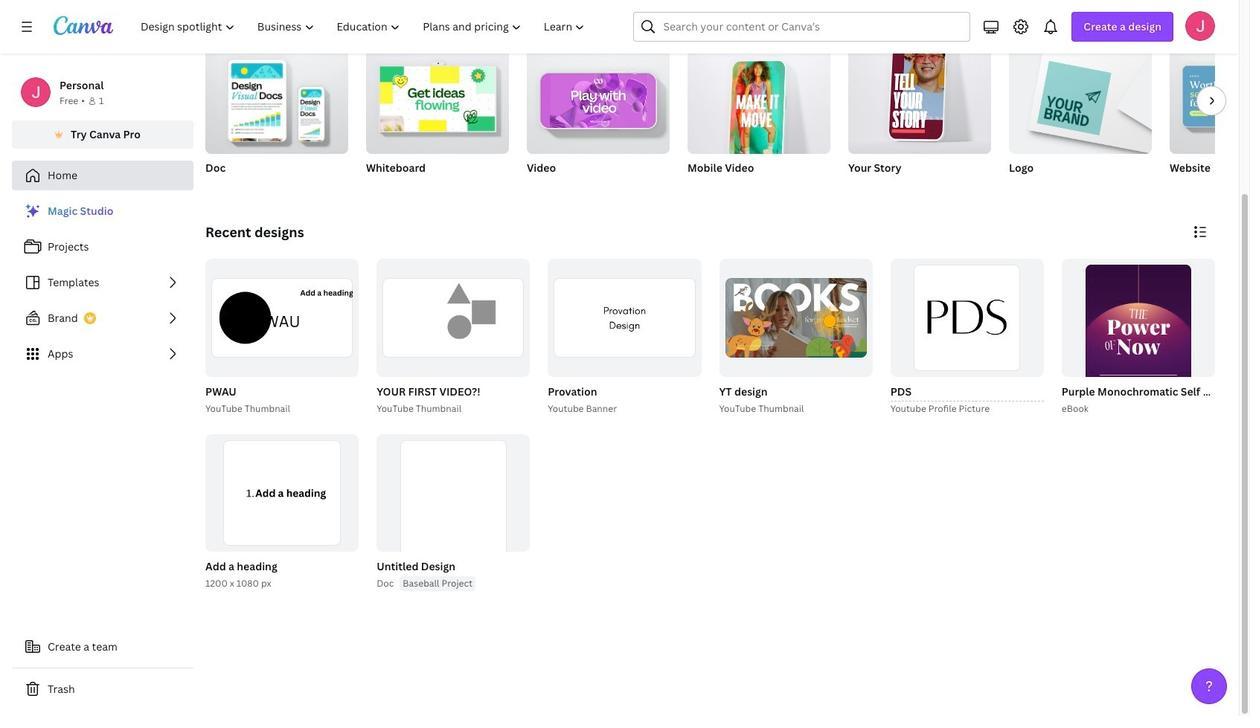 Task type: locate. For each thing, give the bounding box(es) containing it.
None field
[[891, 383, 1044, 402]]

None search field
[[634, 12, 971, 42]]

james peterson image
[[1186, 11, 1216, 41]]

group
[[849, 38, 991, 194], [849, 38, 991, 154], [205, 41, 348, 194], [205, 41, 348, 154], [366, 41, 509, 194], [366, 41, 509, 154], [527, 41, 670, 194], [527, 41, 670, 154], [688, 41, 831, 194], [688, 41, 831, 163], [1009, 41, 1152, 194], [1009, 41, 1152, 154], [1170, 47, 1251, 194], [1170, 47, 1251, 154], [202, 259, 359, 417], [205, 259, 359, 377], [374, 259, 530, 417], [377, 259, 530, 377], [545, 259, 702, 417], [548, 259, 702, 377], [716, 259, 873, 417], [888, 259, 1044, 417], [1059, 259, 1251, 434], [1062, 259, 1216, 434], [202, 434, 359, 592], [205, 434, 359, 552], [374, 434, 530, 592], [377, 434, 530, 591]]

list
[[12, 197, 194, 369]]



Task type: vqa. For each thing, say whether or not it's contained in the screenshot.
James Peterson 'icon'
yes



Task type: describe. For each thing, give the bounding box(es) containing it.
Search search field
[[664, 13, 941, 41]]

top level navigation element
[[131, 12, 598, 42]]



